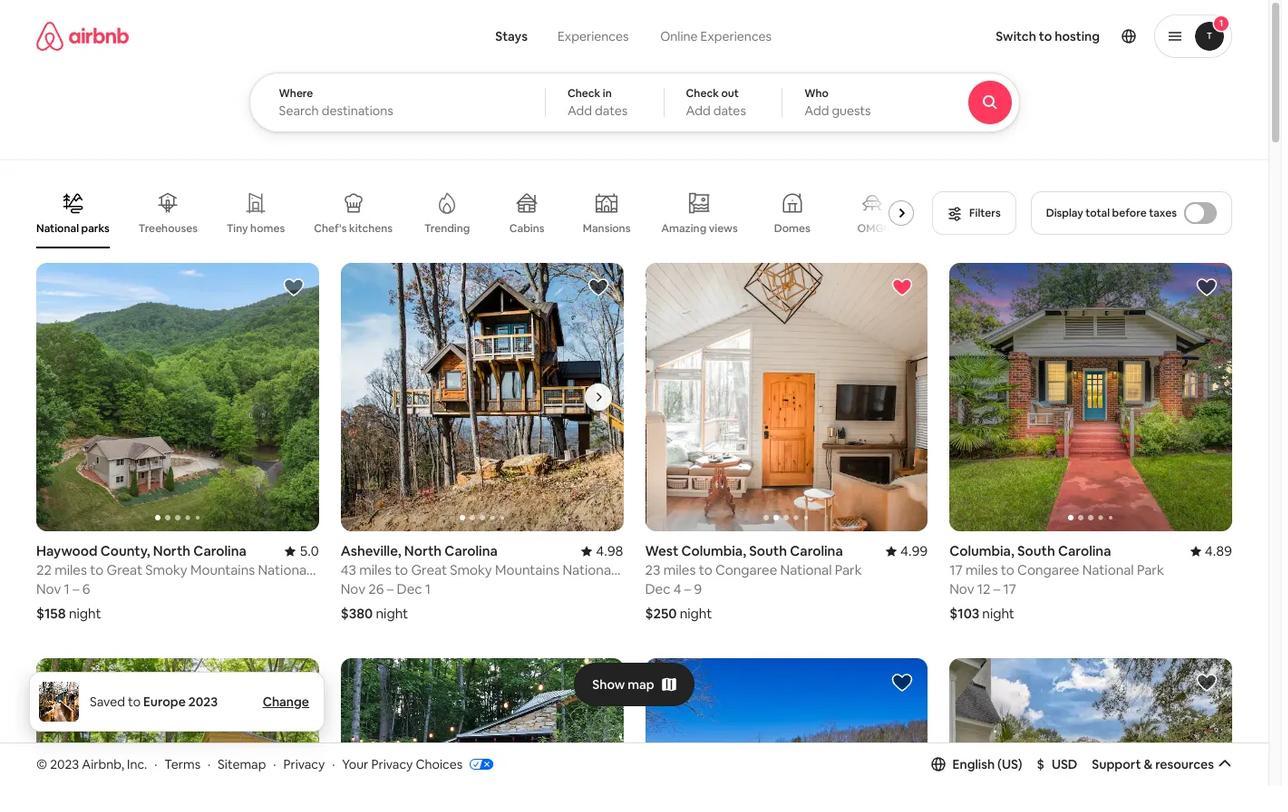 Task type: locate. For each thing, give the bounding box(es) containing it.
add down experiences button
[[568, 102, 592, 119]]

domes
[[774, 221, 811, 236]]

3 carolina from the left
[[790, 543, 843, 560]]

1 dates from the left
[[595, 102, 628, 119]]

1 horizontal spatial 17
[[1004, 581, 1017, 598]]

change
[[263, 694, 309, 710]]

to inside asheville, north carolina 43 miles to great smoky mountains national park
[[395, 562, 408, 579]]

nov inside nov 26 – dec 1 $380 night
[[341, 581, 366, 598]]

columbia, inside columbia, south carolina 17 miles to congaree national park nov 12 – 17 $103 night
[[950, 543, 1015, 560]]

check in add dates
[[568, 86, 628, 119]]

$158
[[36, 605, 66, 622]]

add inside check out add dates
[[686, 102, 711, 119]]

0 horizontal spatial privacy
[[283, 756, 325, 772]]

carolina inside haywood county, north carolina 22 miles to great smoky mountains national park
[[193, 543, 246, 560]]

add to wishlist: asheville, north carolina image down mansions
[[587, 277, 609, 298]]

south
[[749, 543, 787, 560], [1018, 543, 1056, 560]]

None search field
[[249, 0, 1070, 132]]

add down online experiences
[[686, 102, 711, 119]]

0 horizontal spatial congaree
[[716, 562, 778, 579]]

2 columbia, from the left
[[950, 543, 1015, 560]]

experiences button
[[542, 18, 644, 54]]

1 miles from the left
[[55, 562, 87, 579]]

1 add from the left
[[568, 102, 592, 119]]

0 vertical spatial 17
[[950, 562, 963, 579]]

north right county,
[[153, 543, 191, 560]]

dates inside check out add dates
[[714, 102, 746, 119]]

columbia,
[[682, 543, 746, 560], [950, 543, 1015, 560]]

park inside haywood county, north carolina 22 miles to great smoky mountains national park
[[36, 579, 63, 596]]

in
[[603, 86, 612, 101]]

0 vertical spatial add to wishlist: columbia, south carolina image
[[1196, 277, 1218, 298]]

to inside the profile element
[[1039, 28, 1052, 44]]

south inside west columbia, south carolina 23 miles to congaree national park dec 4 – 9 $250 night
[[749, 543, 787, 560]]

experiences up in
[[558, 28, 629, 44]]

Where field
[[279, 102, 516, 119]]

miles inside asheville, north carolina 43 miles to great smoky mountains national park
[[359, 562, 392, 579]]

0 horizontal spatial 1
[[64, 581, 70, 598]]

great inside haywood county, north carolina 22 miles to great smoky mountains national park
[[106, 562, 142, 579]]

your privacy choices link
[[342, 756, 494, 774]]

add
[[568, 102, 592, 119], [686, 102, 711, 119], [805, 102, 829, 119]]

dec left 4
[[645, 581, 671, 598]]

who
[[805, 86, 829, 101]]

check for check in add dates
[[568, 86, 601, 101]]

check left in
[[568, 86, 601, 101]]

· right inc.
[[154, 756, 157, 772]]

1 horizontal spatial add
[[686, 102, 711, 119]]

filters
[[970, 206, 1001, 220]]

national inside west columbia, south carolina 23 miles to congaree national park dec 4 – 9 $250 night
[[780, 562, 832, 579]]

filters button
[[932, 191, 1016, 235]]

miles up 4
[[664, 562, 696, 579]]

great up nov 26 – dec 1 $380 night
[[411, 562, 447, 579]]

1 – from the left
[[73, 581, 79, 598]]

1 south from the left
[[749, 543, 787, 560]]

1 horizontal spatial add to wishlist: asheville, north carolina image
[[587, 277, 609, 298]]

switch to hosting link
[[985, 17, 1111, 55]]

haywood
[[36, 543, 98, 560]]

english (us) button
[[931, 756, 1023, 773]]

&
[[1144, 756, 1153, 773]]

4.99 out of 5 average rating image
[[886, 543, 928, 560]]

0 horizontal spatial dates
[[595, 102, 628, 119]]

2 smoky from the left
[[450, 562, 492, 579]]

online
[[660, 28, 698, 44]]

nov down 22
[[36, 581, 61, 598]]

congaree
[[716, 562, 778, 579], [1018, 562, 1080, 579]]

4
[[674, 581, 682, 598]]

check inside 'check in add dates'
[[568, 86, 601, 101]]

1 mountains from the left
[[190, 562, 255, 579]]

2 nov from the left
[[341, 581, 366, 598]]

3 add from the left
[[805, 102, 829, 119]]

privacy inside "link"
[[371, 756, 413, 772]]

none search field containing stays
[[249, 0, 1070, 132]]

dates inside 'check in add dates'
[[595, 102, 628, 119]]

dates for check out add dates
[[714, 102, 746, 119]]

2 check from the left
[[686, 86, 719, 101]]

2 experiences from the left
[[701, 28, 772, 44]]

west
[[645, 543, 679, 560]]

nov inside nov 1 – 6 $158 night
[[36, 581, 61, 598]]

1 horizontal spatial 1
[[425, 581, 431, 598]]

add inside 'check in add dates'
[[568, 102, 592, 119]]

1 privacy from the left
[[283, 756, 325, 772]]

2 horizontal spatial nov
[[950, 581, 975, 598]]

– right 26 on the left
[[387, 581, 394, 598]]

add to wishlist: asheville, north carolina image up privacy link
[[283, 672, 305, 694]]

1 horizontal spatial privacy
[[371, 756, 413, 772]]

1 horizontal spatial nov
[[341, 581, 366, 598]]

check left out
[[686, 86, 719, 101]]

tiny homes
[[227, 221, 285, 236]]

national
[[36, 221, 79, 236], [258, 562, 310, 579], [563, 562, 614, 579], [780, 562, 832, 579], [1083, 562, 1134, 579]]

1 horizontal spatial 2023
[[189, 694, 218, 710]]

2 great from the left
[[411, 562, 447, 579]]

to
[[1039, 28, 1052, 44], [90, 562, 104, 579], [395, 562, 408, 579], [699, 562, 713, 579], [1001, 562, 1015, 579], [128, 694, 141, 710]]

night down 9
[[680, 605, 712, 622]]

1 carolina from the left
[[193, 543, 246, 560]]

night down 26 on the left
[[376, 605, 408, 622]]

1 smoky from the left
[[145, 562, 187, 579]]

3 – from the left
[[685, 581, 691, 598]]

great
[[106, 562, 142, 579], [411, 562, 447, 579]]

1 horizontal spatial columbia,
[[950, 543, 1015, 560]]

1 horizontal spatial experiences
[[701, 28, 772, 44]]

– inside columbia, south carolina 17 miles to congaree national park nov 12 – 17 $103 night
[[994, 581, 1001, 598]]

congaree inside west columbia, south carolina 23 miles to congaree national park dec 4 – 9 $250 night
[[716, 562, 778, 579]]

1 horizontal spatial north
[[404, 543, 442, 560]]

national inside asheville, north carolina 43 miles to great smoky mountains national park
[[563, 562, 614, 579]]

miles up 12
[[966, 562, 998, 579]]

26
[[369, 581, 384, 598]]

nov 1 – 6 $158 night
[[36, 581, 101, 622]]

great down county,
[[106, 562, 142, 579]]

2 add from the left
[[686, 102, 711, 119]]

inc.
[[127, 756, 147, 772]]

2023
[[189, 694, 218, 710], [50, 756, 79, 772]]

add to wishlist: columbia, south carolina image
[[1196, 277, 1218, 298], [1196, 672, 1218, 694]]

night inside columbia, south carolina 17 miles to congaree national park nov 12 – 17 $103 night
[[983, 605, 1015, 622]]

columbia, up 9
[[682, 543, 746, 560]]

terms link
[[164, 756, 201, 772]]

– left 9
[[685, 581, 691, 598]]

0 horizontal spatial 2023
[[50, 756, 79, 772]]

1 night from the left
[[69, 605, 101, 622]]

0 horizontal spatial check
[[568, 86, 601, 101]]

add to wishlist: haywood county, north carolina image
[[283, 277, 305, 298]]

1 congaree from the left
[[716, 562, 778, 579]]

privacy left your
[[283, 756, 325, 772]]

total
[[1086, 206, 1110, 220]]

experiences right online
[[701, 28, 772, 44]]

4.89 out of 5 average rating image
[[1191, 543, 1233, 560]]

columbia, up 12
[[950, 543, 1015, 560]]

county,
[[100, 543, 150, 560]]

2 night from the left
[[376, 605, 408, 622]]

1 columbia, from the left
[[682, 543, 746, 560]]

1 great from the left
[[106, 562, 142, 579]]

$
[[1037, 756, 1045, 773]]

nov left 12
[[950, 581, 975, 598]]

who add guests
[[805, 86, 871, 119]]

2 horizontal spatial add
[[805, 102, 829, 119]]

park inside west columbia, south carolina 23 miles to congaree national park dec 4 – 9 $250 night
[[835, 562, 862, 579]]

2 miles from the left
[[359, 562, 392, 579]]

dates down in
[[595, 102, 628, 119]]

guests
[[832, 102, 871, 119]]

2023 right the "europe" at the left of page
[[189, 694, 218, 710]]

carolina inside asheville, north carolina 43 miles to great smoky mountains national park
[[445, 543, 498, 560]]

2 north from the left
[[404, 543, 442, 560]]

show map button
[[574, 663, 694, 706]]

add for check in add dates
[[568, 102, 592, 119]]

group containing national parks
[[36, 178, 922, 249]]

national parks
[[36, 221, 110, 236]]

1 vertical spatial add to wishlist: columbia, south carolina image
[[1196, 672, 1218, 694]]

3 · from the left
[[273, 756, 276, 772]]

1
[[1220, 17, 1224, 29], [64, 581, 70, 598], [425, 581, 431, 598]]

1 dec from the left
[[397, 581, 422, 598]]

5.0 out of 5 average rating image
[[285, 543, 319, 560]]

· left privacy link
[[273, 756, 276, 772]]

0 horizontal spatial experiences
[[558, 28, 629, 44]]

dates
[[595, 102, 628, 119], [714, 102, 746, 119]]

5.0
[[300, 543, 319, 560]]

4 carolina from the left
[[1058, 543, 1111, 560]]

nov down 43
[[341, 581, 366, 598]]

smoky
[[145, 562, 187, 579], [450, 562, 492, 579]]

north
[[153, 543, 191, 560], [404, 543, 442, 560]]

2 horizontal spatial 1
[[1220, 17, 1224, 29]]

2 add to wishlist: columbia, south carolina image from the top
[[1196, 672, 1218, 694]]

homes
[[250, 221, 285, 236]]

4 miles from the left
[[966, 562, 998, 579]]

dec inside nov 26 – dec 1 $380 night
[[397, 581, 422, 598]]

0 horizontal spatial north
[[153, 543, 191, 560]]

1 inside nov 1 – 6 $158 night
[[64, 581, 70, 598]]

0 horizontal spatial mountains
[[190, 562, 255, 579]]

miles down haywood
[[55, 562, 87, 579]]

– right 12
[[994, 581, 1001, 598]]

miles inside columbia, south carolina 17 miles to congaree national park nov 12 – 17 $103 night
[[966, 562, 998, 579]]

1 north from the left
[[153, 543, 191, 560]]

3 night from the left
[[680, 605, 712, 622]]

1 horizontal spatial smoky
[[450, 562, 492, 579]]

3 miles from the left
[[664, 562, 696, 579]]

terms
[[164, 756, 201, 772]]

6
[[82, 581, 90, 598]]

dec
[[397, 581, 422, 598], [645, 581, 671, 598]]

2 mountains from the left
[[495, 562, 560, 579]]

2 – from the left
[[387, 581, 394, 598]]

1 button
[[1155, 15, 1233, 58]]

carolina
[[193, 543, 246, 560], [445, 543, 498, 560], [790, 543, 843, 560], [1058, 543, 1111, 560]]

add for check out add dates
[[686, 102, 711, 119]]

miles up 26 on the left
[[359, 562, 392, 579]]

miles inside west columbia, south carolina 23 miles to congaree national park dec 4 – 9 $250 night
[[664, 562, 696, 579]]

1 vertical spatial 17
[[1004, 581, 1017, 598]]

mountains
[[190, 562, 255, 579], [495, 562, 560, 579]]

privacy link
[[283, 756, 325, 772]]

2 congaree from the left
[[1018, 562, 1080, 579]]

17 right 12
[[1004, 581, 1017, 598]]

tiny
[[227, 221, 248, 236]]

0 horizontal spatial nov
[[36, 581, 61, 598]]

· left your
[[332, 756, 335, 772]]

2 carolina from the left
[[445, 543, 498, 560]]

support
[[1092, 756, 1141, 773]]

dec inside west columbia, south carolina 23 miles to congaree national park dec 4 – 9 $250 night
[[645, 581, 671, 598]]

1 horizontal spatial great
[[411, 562, 447, 579]]

show map
[[592, 676, 655, 693]]

· right the terms 'link'
[[208, 756, 211, 772]]

1 experiences from the left
[[558, 28, 629, 44]]

dates for check in add dates
[[595, 102, 628, 119]]

night
[[69, 605, 101, 622], [376, 605, 408, 622], [680, 605, 712, 622], [983, 605, 1015, 622]]

carolina inside columbia, south carolina 17 miles to congaree national park nov 12 – 17 $103 night
[[1058, 543, 1111, 560]]

3 nov from the left
[[950, 581, 975, 598]]

1 check from the left
[[568, 86, 601, 101]]

2 dec from the left
[[645, 581, 671, 598]]

0 horizontal spatial great
[[106, 562, 142, 579]]

dec right 26 on the left
[[397, 581, 422, 598]]

group
[[36, 178, 922, 249], [36, 263, 319, 532], [341, 263, 624, 532], [363, 263, 929, 532], [950, 263, 1282, 532], [36, 659, 319, 786], [341, 659, 624, 786], [645, 659, 928, 786], [950, 659, 1233, 786]]

0 horizontal spatial add
[[568, 102, 592, 119]]

4 night from the left
[[983, 605, 1015, 622]]

check inside check out add dates
[[686, 86, 719, 101]]

north right "asheville,"
[[404, 543, 442, 560]]

1 horizontal spatial dates
[[714, 102, 746, 119]]

1 horizontal spatial congaree
[[1018, 562, 1080, 579]]

2 · from the left
[[208, 756, 211, 772]]

2 south from the left
[[1018, 543, 1056, 560]]

17 up $103
[[950, 562, 963, 579]]

add inside who add guests
[[805, 102, 829, 119]]

remove from wishlist: west columbia, south carolina image
[[892, 277, 914, 298]]

taxes
[[1149, 206, 1177, 220]]

9
[[694, 581, 702, 598]]

2 privacy from the left
[[371, 756, 413, 772]]

·
[[154, 756, 157, 772], [208, 756, 211, 772], [273, 756, 276, 772], [332, 756, 335, 772]]

nov inside columbia, south carolina 17 miles to congaree national park nov 12 – 17 $103 night
[[950, 581, 975, 598]]

park
[[835, 562, 862, 579], [1137, 562, 1164, 579], [36, 579, 63, 596], [341, 579, 368, 596]]

park inside columbia, south carolina 17 miles to congaree national park nov 12 – 17 $103 night
[[1137, 562, 1164, 579]]

park inside asheville, north carolina 43 miles to great smoky mountains national park
[[341, 579, 368, 596]]

– inside west columbia, south carolina 23 miles to congaree national park dec 4 – 9 $250 night
[[685, 581, 691, 598]]

dates down out
[[714, 102, 746, 119]]

$ usd
[[1037, 756, 1078, 773]]

4 – from the left
[[994, 581, 1001, 598]]

display total before taxes
[[1046, 206, 1177, 220]]

2 dates from the left
[[714, 102, 746, 119]]

asheville, north carolina 43 miles to great smoky mountains national park
[[341, 543, 614, 596]]

0 horizontal spatial columbia,
[[682, 543, 746, 560]]

night down 6
[[69, 605, 101, 622]]

hosting
[[1055, 28, 1100, 44]]

night down 12
[[983, 605, 1015, 622]]

add to wishlist: asheville, north carolina image
[[587, 277, 609, 298], [283, 672, 305, 694]]

1 horizontal spatial south
[[1018, 543, 1056, 560]]

1 · from the left
[[154, 756, 157, 772]]

1 vertical spatial 2023
[[50, 756, 79, 772]]

1 horizontal spatial check
[[686, 86, 719, 101]]

23
[[645, 562, 661, 579]]

stays tab panel
[[249, 73, 1070, 132]]

experiences
[[558, 28, 629, 44], [701, 28, 772, 44]]

night inside nov 1 – 6 $158 night
[[69, 605, 101, 622]]

2023 right ©
[[50, 756, 79, 772]]

omg!
[[858, 221, 887, 236]]

privacy right your
[[371, 756, 413, 772]]

– left 6
[[73, 581, 79, 598]]

add down who
[[805, 102, 829, 119]]

1 vertical spatial add to wishlist: asheville, north carolina image
[[283, 672, 305, 694]]

0 horizontal spatial south
[[749, 543, 787, 560]]

1 nov from the left
[[36, 581, 61, 598]]

0 horizontal spatial smoky
[[145, 562, 187, 579]]

1 horizontal spatial mountains
[[495, 562, 560, 579]]

0 horizontal spatial dec
[[397, 581, 422, 598]]

1 horizontal spatial dec
[[645, 581, 671, 598]]



Task type: vqa. For each thing, say whether or not it's contained in the screenshot.
rightmost Check
yes



Task type: describe. For each thing, give the bounding box(es) containing it.
carolina inside west columbia, south carolina 23 miles to congaree national park dec 4 – 9 $250 night
[[790, 543, 843, 560]]

$380
[[341, 605, 373, 622]]

mountains inside asheville, north carolina 43 miles to great smoky mountains national park
[[495, 562, 560, 579]]

sitemap link
[[218, 756, 266, 772]]

asheville,
[[341, 543, 401, 560]]

south inside columbia, south carolina 17 miles to congaree national park nov 12 – 17 $103 night
[[1018, 543, 1056, 560]]

treehouses
[[139, 221, 198, 236]]

support & resources button
[[1092, 756, 1233, 773]]

stays
[[496, 28, 528, 44]]

out
[[721, 86, 739, 101]]

europe
[[143, 694, 186, 710]]

your privacy choices
[[342, 756, 463, 772]]

mansions
[[583, 221, 631, 236]]

– inside nov 1 – 6 $158 night
[[73, 581, 79, 598]]

stays button
[[481, 18, 542, 54]]

trending
[[424, 221, 470, 236]]

mountains inside haywood county, north carolina 22 miles to great smoky mountains national park
[[190, 562, 255, 579]]

support & resources
[[1092, 756, 1214, 773]]

usd
[[1052, 756, 1078, 773]]

night inside nov 26 – dec 1 $380 night
[[376, 605, 408, 622]]

experiences inside experiences button
[[558, 28, 629, 44]]

4.99
[[901, 543, 928, 560]]

north inside asheville, north carolina 43 miles to great smoky mountains national park
[[404, 543, 442, 560]]

saved
[[90, 694, 125, 710]]

0 horizontal spatial add to wishlist: asheville, north carolina image
[[283, 672, 305, 694]]

to inside haywood county, north carolina 22 miles to great smoky mountains national park
[[90, 562, 104, 579]]

check for check out add dates
[[686, 86, 719, 101]]

saved to europe 2023
[[90, 694, 218, 710]]

english
[[953, 756, 995, 773]]

airbnb,
[[82, 756, 124, 772]]

kitchens
[[349, 221, 393, 236]]

national inside haywood county, north carolina 22 miles to great smoky mountains national park
[[258, 562, 310, 579]]

national inside columbia, south carolina 17 miles to congaree national park nov 12 – 17 $103 night
[[1083, 562, 1134, 579]]

change button
[[263, 694, 309, 710]]

4 · from the left
[[332, 756, 335, 772]]

0 vertical spatial 2023
[[189, 694, 218, 710]]

smoky inside haywood county, north carolina 22 miles to great smoky mountains national park
[[145, 562, 187, 579]]

4.98 out of 5 average rating image
[[582, 543, 624, 560]]

resources
[[1156, 756, 1214, 773]]

profile element
[[816, 0, 1233, 73]]

22
[[36, 562, 52, 579]]

nov 26 – dec 1 $380 night
[[341, 581, 431, 622]]

columbia, south carolina 17 miles to congaree national park nov 12 – 17 $103 night
[[950, 543, 1164, 622]]

haywood county, north carolina 22 miles to great smoky mountains national park
[[36, 543, 310, 596]]

night inside west columbia, south carolina 23 miles to congaree national park dec 4 – 9 $250 night
[[680, 605, 712, 622]]

experiences inside online experiences link
[[701, 28, 772, 44]]

1 inside dropdown button
[[1220, 17, 1224, 29]]

nov for 22
[[36, 581, 61, 598]]

1 add to wishlist: columbia, south carolina image from the top
[[1196, 277, 1218, 298]]

0 horizontal spatial 17
[[950, 562, 963, 579]]

$103
[[950, 605, 980, 622]]

4.89
[[1205, 543, 1233, 560]]

display
[[1046, 206, 1084, 220]]

1 inside nov 26 – dec 1 $380 night
[[425, 581, 431, 598]]

west columbia, south carolina 23 miles to congaree national park dec 4 – 9 $250 night
[[645, 543, 862, 622]]

$250
[[645, 605, 677, 622]]

north inside haywood county, north carolina 22 miles to great smoky mountains national park
[[153, 543, 191, 560]]

before
[[1112, 206, 1147, 220]]

to inside columbia, south carolina 17 miles to congaree national park nov 12 – 17 $103 night
[[1001, 562, 1015, 579]]

to inside west columbia, south carolina 23 miles to congaree national park dec 4 – 9 $250 night
[[699, 562, 713, 579]]

43
[[341, 562, 356, 579]]

0 vertical spatial add to wishlist: asheville, north carolina image
[[587, 277, 609, 298]]

nov for miles
[[341, 581, 366, 598]]

add to wishlist: horse shoe, north carolina image
[[587, 672, 609, 694]]

columbia, inside west columbia, south carolina 23 miles to congaree national park dec 4 – 9 $250 night
[[682, 543, 746, 560]]

smoky inside asheville, north carolina 43 miles to great smoky mountains national park
[[450, 562, 492, 579]]

12
[[978, 581, 991, 598]]

add to wishlist: canton, north carolina image
[[892, 672, 914, 694]]

switch to hosting
[[996, 28, 1100, 44]]

amazing
[[661, 221, 707, 236]]

show
[[592, 676, 625, 693]]

your
[[342, 756, 369, 772]]

display total before taxes button
[[1031, 191, 1233, 235]]

parks
[[81, 221, 110, 236]]

terms · sitemap · privacy
[[164, 756, 325, 772]]

where
[[279, 86, 313, 101]]

– inside nov 26 – dec 1 $380 night
[[387, 581, 394, 598]]

great inside asheville, north carolina 43 miles to great smoky mountains national park
[[411, 562, 447, 579]]

sitemap
[[218, 756, 266, 772]]

4.98
[[596, 543, 624, 560]]

miles inside haywood county, north carolina 22 miles to great smoky mountains national park
[[55, 562, 87, 579]]

online experiences
[[660, 28, 772, 44]]

chef's kitchens
[[314, 221, 393, 236]]

check out add dates
[[686, 86, 746, 119]]

amazing views
[[661, 221, 738, 236]]

(us)
[[998, 756, 1023, 773]]

congaree inside columbia, south carolina 17 miles to congaree national park nov 12 – 17 $103 night
[[1018, 562, 1080, 579]]

© 2023 airbnb, inc. ·
[[36, 756, 157, 772]]

©
[[36, 756, 47, 772]]

cabins
[[509, 221, 545, 236]]

switch
[[996, 28, 1037, 44]]

what can we help you find? tab list
[[481, 18, 644, 54]]

online experiences link
[[644, 18, 788, 54]]

map
[[628, 676, 655, 693]]

english (us)
[[953, 756, 1023, 773]]

views
[[709, 221, 738, 236]]

chef's
[[314, 221, 347, 236]]

choices
[[416, 756, 463, 772]]



